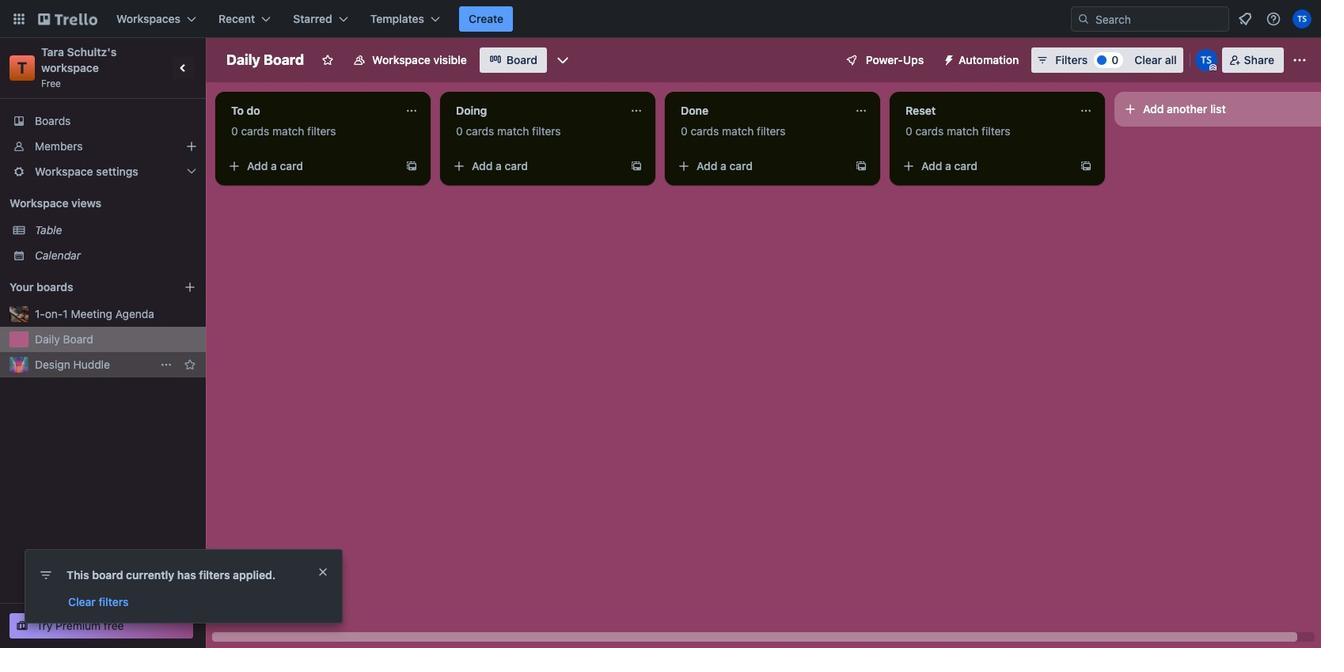 Task type: locate. For each thing, give the bounding box(es) containing it.
back to home image
[[38, 6, 97, 32]]

daily board down recent popup button
[[226, 51, 304, 68]]

search image
[[1078, 13, 1090, 25]]

primary element
[[0, 0, 1322, 38]]

power-ups button
[[835, 48, 934, 73]]

open information menu image
[[1266, 11, 1282, 27]]

2 vertical spatial workspace
[[10, 196, 69, 210]]

1 add a card button from the left
[[222, 154, 399, 179]]

add another list button
[[1115, 92, 1322, 127]]

0 cards match filters for to do
[[231, 124, 336, 138]]

add a card button
[[222, 154, 399, 179], [447, 154, 624, 179], [672, 154, 849, 179], [896, 154, 1074, 179]]

filters down reset text box
[[982, 124, 1011, 138]]

add a card button down doing text field
[[447, 154, 624, 179]]

filters down doing text field
[[532, 124, 561, 138]]

match for to do
[[272, 124, 304, 138]]

0 vertical spatial workspace
[[372, 53, 431, 67]]

cards
[[241, 124, 270, 138], [466, 124, 494, 138], [691, 124, 719, 138], [916, 124, 944, 138]]

3 card from the left
[[730, 159, 753, 173]]

0 cards match filters down doing text field
[[456, 124, 561, 138]]

0 horizontal spatial create from template… image
[[405, 160, 418, 173]]

boards
[[36, 280, 73, 294]]

0 horizontal spatial daily board
[[35, 333, 93, 346]]

cards for reset
[[916, 124, 944, 138]]

match down reset text box
[[947, 124, 979, 138]]

4 card from the left
[[955, 159, 978, 173]]

filters up free
[[99, 596, 129, 609]]

workspace
[[372, 53, 431, 67], [35, 165, 93, 178], [10, 196, 69, 210]]

Reset text field
[[896, 98, 1071, 124]]

3 match from the left
[[722, 124, 754, 138]]

card
[[280, 159, 303, 173], [505, 159, 528, 173], [730, 159, 753, 173], [955, 159, 978, 173]]

daily down recent popup button
[[226, 51, 260, 68]]

Done text field
[[672, 98, 846, 124]]

daily up 'design'
[[35, 333, 60, 346]]

1 match from the left
[[272, 124, 304, 138]]

match for done
[[722, 124, 754, 138]]

match
[[272, 124, 304, 138], [497, 124, 529, 138], [722, 124, 754, 138], [947, 124, 979, 138]]

filters down done text field
[[757, 124, 786, 138]]

calendar link
[[35, 248, 196, 264]]

0 for reset
[[906, 124, 913, 138]]

on-
[[45, 307, 63, 321]]

alert
[[25, 550, 342, 623]]

clear inside button
[[1135, 53, 1163, 67]]

card down doing text field
[[505, 159, 528, 173]]

1-
[[35, 307, 45, 321]]

workspace down the templates 'dropdown button'
[[372, 53, 431, 67]]

0 cards match filters down reset text box
[[906, 124, 1011, 138]]

0 vertical spatial clear
[[1135, 53, 1163, 67]]

1 horizontal spatial daily
[[226, 51, 260, 68]]

your
[[10, 280, 34, 294]]

0 cards match filters for doing
[[456, 124, 561, 138]]

create from template… image
[[855, 160, 868, 173]]

add another list
[[1144, 102, 1226, 116]]

workspace up table
[[10, 196, 69, 210]]

board left customize views "image"
[[507, 53, 538, 67]]

automation button
[[937, 48, 1029, 73]]

create button
[[459, 6, 513, 32]]

add left another
[[1144, 102, 1165, 116]]

this member is an admin of this board. image
[[1210, 64, 1217, 71]]

3 0 cards match filters from the left
[[681, 124, 786, 138]]

card down done text field
[[730, 159, 753, 173]]

2 add a card from the left
[[472, 159, 528, 173]]

0 left clear all on the right
[[1112, 53, 1119, 67]]

0 cards match filters
[[231, 124, 336, 138], [456, 124, 561, 138], [681, 124, 786, 138], [906, 124, 1011, 138]]

power-
[[866, 53, 903, 67]]

free
[[104, 619, 124, 633]]

filters
[[307, 124, 336, 138], [532, 124, 561, 138], [757, 124, 786, 138], [982, 124, 1011, 138], [199, 569, 230, 582], [99, 596, 129, 609]]

cards for to do
[[241, 124, 270, 138]]

2 add a card button from the left
[[447, 154, 624, 179]]

done
[[681, 104, 709, 117]]

try premium free button
[[10, 614, 193, 639]]

1
[[63, 307, 68, 321]]

2 card from the left
[[505, 159, 528, 173]]

filters down to do text field
[[307, 124, 336, 138]]

1 horizontal spatial clear
[[1135, 53, 1163, 67]]

match down done text field
[[722, 124, 754, 138]]

3 add a card from the left
[[697, 159, 753, 173]]

list
[[1211, 102, 1226, 116]]

members link
[[0, 134, 206, 159]]

1 vertical spatial clear
[[68, 596, 96, 609]]

cards down doing
[[466, 124, 494, 138]]

0 cards match filters down done text field
[[681, 124, 786, 138]]

design
[[35, 358, 70, 371]]

a for reset
[[946, 159, 952, 173]]

a down doing text field
[[496, 159, 502, 173]]

0 down doing
[[456, 124, 463, 138]]

a
[[271, 159, 277, 173], [496, 159, 502, 173], [721, 159, 727, 173], [946, 159, 952, 173]]

currently
[[126, 569, 174, 582]]

board link
[[480, 48, 547, 73]]

2 match from the left
[[497, 124, 529, 138]]

add a card
[[247, 159, 303, 173], [472, 159, 528, 173], [697, 159, 753, 173], [922, 159, 978, 173]]

calendar
[[35, 249, 81, 262]]

board left star or unstar board icon
[[264, 51, 304, 68]]

0 down done
[[681, 124, 688, 138]]

0 horizontal spatial board
[[63, 333, 93, 346]]

cards down reset on the top of page
[[916, 124, 944, 138]]

2 horizontal spatial create from template… image
[[1080, 160, 1093, 173]]

templates
[[370, 12, 424, 25]]

clear left all
[[1135, 53, 1163, 67]]

table link
[[35, 223, 196, 238]]

a down done text field
[[721, 159, 727, 173]]

filters for to do
[[307, 124, 336, 138]]

4 cards from the left
[[916, 124, 944, 138]]

1 vertical spatial workspace
[[35, 165, 93, 178]]

0 cards match filters for done
[[681, 124, 786, 138]]

create from template… image for doing
[[630, 160, 643, 173]]

1 card from the left
[[280, 159, 303, 173]]

share button
[[1222, 48, 1285, 73]]

add a card down done
[[697, 159, 753, 173]]

show menu image
[[1292, 52, 1308, 68]]

workspace for workspace visible
[[372, 53, 431, 67]]

clear inside alert
[[68, 596, 96, 609]]

power-ups
[[866, 53, 924, 67]]

cards down done
[[691, 124, 719, 138]]

4 a from the left
[[946, 159, 952, 173]]

add down doing
[[472, 159, 493, 173]]

4 add a card from the left
[[922, 159, 978, 173]]

board
[[92, 569, 123, 582]]

3 add a card button from the left
[[672, 154, 849, 179]]

3 cards from the left
[[691, 124, 719, 138]]

add a card button for done
[[672, 154, 849, 179]]

0 horizontal spatial clear
[[68, 596, 96, 609]]

0 for done
[[681, 124, 688, 138]]

agenda
[[115, 307, 154, 321]]

automation
[[959, 53, 1019, 67]]

match down doing text field
[[497, 124, 529, 138]]

clear
[[1135, 53, 1163, 67], [68, 596, 96, 609]]

add a card button down done text field
[[672, 154, 849, 179]]

card for done
[[730, 159, 753, 173]]

add a card down "do"
[[247, 159, 303, 173]]

2 a from the left
[[496, 159, 502, 173]]

t link
[[10, 55, 35, 81]]

add
[[1144, 102, 1165, 116], [247, 159, 268, 173], [472, 159, 493, 173], [697, 159, 718, 173], [922, 159, 943, 173]]

add a card for done
[[697, 159, 753, 173]]

add a card button down reset text box
[[896, 154, 1074, 179]]

share
[[1245, 53, 1275, 67]]

1 cards from the left
[[241, 124, 270, 138]]

tara
[[41, 45, 64, 59]]

add down reset on the top of page
[[922, 159, 943, 173]]

doing
[[456, 104, 487, 117]]

create from template… image
[[405, 160, 418, 173], [630, 160, 643, 173], [1080, 160, 1093, 173]]

views
[[71, 196, 101, 210]]

1 a from the left
[[271, 159, 277, 173]]

0 vertical spatial daily board
[[226, 51, 304, 68]]

this
[[67, 569, 89, 582]]

star or unstar board image
[[322, 54, 334, 67]]

clear up try premium free on the left of page
[[68, 596, 96, 609]]

workspace down members
[[35, 165, 93, 178]]

1 vertical spatial daily
[[35, 333, 60, 346]]

4 0 cards match filters from the left
[[906, 124, 1011, 138]]

has
[[177, 569, 196, 582]]

this board currently has filters applied.
[[67, 569, 276, 582]]

applied.
[[233, 569, 276, 582]]

3 create from template… image from the left
[[1080, 160, 1093, 173]]

2 horizontal spatial board
[[507, 53, 538, 67]]

workspace for workspace settings
[[35, 165, 93, 178]]

workspace inside "popup button"
[[35, 165, 93, 178]]

4 add a card button from the left
[[896, 154, 1074, 179]]

sm image
[[937, 48, 959, 70]]

0
[[1112, 53, 1119, 67], [231, 124, 238, 138], [456, 124, 463, 138], [681, 124, 688, 138], [906, 124, 913, 138]]

add down done
[[697, 159, 718, 173]]

board
[[264, 51, 304, 68], [507, 53, 538, 67], [63, 333, 93, 346]]

ups
[[903, 53, 924, 67]]

0 down reset on the top of page
[[906, 124, 913, 138]]

clear all
[[1135, 53, 1177, 67]]

1 horizontal spatial board
[[264, 51, 304, 68]]

star icon image
[[184, 359, 196, 371]]

cards down "do"
[[241, 124, 270, 138]]

a down to do text field
[[271, 159, 277, 173]]

clear filters link
[[68, 595, 129, 611]]

settings
[[96, 165, 138, 178]]

schultz's
[[67, 45, 117, 59]]

do
[[247, 104, 260, 117]]

0 for to do
[[231, 124, 238, 138]]

1-on-1 meeting agenda
[[35, 307, 154, 321]]

card for doing
[[505, 159, 528, 173]]

reset
[[906, 104, 936, 117]]

filters for doing
[[532, 124, 561, 138]]

add a card down reset on the top of page
[[922, 159, 978, 173]]

a down reset text box
[[946, 159, 952, 173]]

2 0 cards match filters from the left
[[456, 124, 561, 138]]

filters for reset
[[982, 124, 1011, 138]]

1 0 cards match filters from the left
[[231, 124, 336, 138]]

your boards with 3 items element
[[10, 278, 160, 297]]

4 match from the left
[[947, 124, 979, 138]]

daily board
[[226, 51, 304, 68], [35, 333, 93, 346]]

0 down the to
[[231, 124, 238, 138]]

workspace inside button
[[372, 53, 431, 67]]

2 create from template… image from the left
[[630, 160, 643, 173]]

create from template… image for reset
[[1080, 160, 1093, 173]]

board up design huddle
[[63, 333, 93, 346]]

card down to do text field
[[280, 159, 303, 173]]

tara schultz (taraschultz7) image
[[1293, 10, 1312, 29]]

3 a from the left
[[721, 159, 727, 173]]

card down reset text box
[[955, 159, 978, 173]]

1 horizontal spatial daily board
[[226, 51, 304, 68]]

add a card for reset
[[922, 159, 978, 173]]

workspace settings
[[35, 165, 138, 178]]

free
[[41, 78, 61, 89]]

daily
[[226, 51, 260, 68], [35, 333, 60, 346]]

match for doing
[[497, 124, 529, 138]]

t
[[17, 59, 27, 77]]

workspace visible
[[372, 53, 467, 67]]

2 cards from the left
[[466, 124, 494, 138]]

add for reset
[[922, 159, 943, 173]]

0 cards match filters down to do text field
[[231, 124, 336, 138]]

add a card down doing
[[472, 159, 528, 173]]

daily board down the 1 on the top left of the page
[[35, 333, 93, 346]]

add a card button down to do text field
[[222, 154, 399, 179]]

to
[[231, 104, 244, 117]]

filters for done
[[757, 124, 786, 138]]

clear filters
[[68, 596, 129, 609]]

match down to do text field
[[272, 124, 304, 138]]

cards for doing
[[466, 124, 494, 138]]

0 vertical spatial daily
[[226, 51, 260, 68]]

workspace visible button
[[344, 48, 477, 73]]

1 horizontal spatial create from template… image
[[630, 160, 643, 173]]

1 vertical spatial daily board
[[35, 333, 93, 346]]



Task type: describe. For each thing, give the bounding box(es) containing it.
add down "do"
[[247, 159, 268, 173]]

workspace views
[[10, 196, 101, 210]]

workspace for workspace views
[[10, 196, 69, 210]]

add board image
[[184, 281, 196, 294]]

0 notifications image
[[1236, 10, 1255, 29]]

workspaces
[[116, 12, 181, 25]]

create
[[469, 12, 504, 25]]

workspace settings button
[[0, 159, 206, 185]]

filters inside clear filters link
[[99, 596, 129, 609]]

1-on-1 meeting agenda link
[[35, 306, 196, 322]]

clear for clear all
[[1135, 53, 1163, 67]]

1 create from template… image from the left
[[405, 160, 418, 173]]

1 add a card from the left
[[247, 159, 303, 173]]

customize views image
[[555, 52, 571, 68]]

tara schultz (taraschultz7) image
[[1196, 49, 1218, 71]]

design huddle
[[35, 358, 110, 371]]

Search field
[[1090, 7, 1229, 31]]

Board name text field
[[219, 48, 312, 73]]

add a card button for reset
[[896, 154, 1074, 179]]

boards link
[[0, 108, 206, 134]]

clear all button
[[1129, 48, 1184, 73]]

starred button
[[284, 6, 358, 32]]

workspace navigation collapse icon image
[[173, 57, 195, 79]]

tara schultz's workspace free
[[41, 45, 119, 89]]

filters
[[1056, 53, 1088, 67]]

tara schultz's workspace link
[[41, 45, 119, 74]]

alert containing this board currently has filters applied.
[[25, 550, 342, 623]]

card for reset
[[955, 159, 978, 173]]

workspaces button
[[107, 6, 206, 32]]

a for done
[[721, 159, 727, 173]]

templates button
[[361, 6, 450, 32]]

boards
[[35, 114, 71, 128]]

visible
[[434, 53, 467, 67]]

0 horizontal spatial daily
[[35, 333, 60, 346]]

your boards
[[10, 280, 73, 294]]

board inside text field
[[264, 51, 304, 68]]

Doing text field
[[447, 98, 621, 124]]

add for doing
[[472, 159, 493, 173]]

all
[[1165, 53, 1177, 67]]

0 for doing
[[456, 124, 463, 138]]

recent button
[[209, 6, 281, 32]]

daily board link
[[35, 332, 196, 348]]

a for doing
[[496, 159, 502, 173]]

members
[[35, 139, 83, 153]]

daily inside text field
[[226, 51, 260, 68]]

add a card for doing
[[472, 159, 528, 173]]

another
[[1167, 102, 1208, 116]]

cards for done
[[691, 124, 719, 138]]

To do text field
[[222, 98, 396, 124]]

try premium free
[[36, 619, 124, 633]]

try
[[36, 619, 53, 633]]

workspace
[[41, 61, 99, 74]]

0 cards match filters for reset
[[906, 124, 1011, 138]]

design huddle link
[[35, 357, 152, 373]]

add a card button for doing
[[447, 154, 624, 179]]

match for reset
[[947, 124, 979, 138]]

recent
[[219, 12, 255, 25]]

add for done
[[697, 159, 718, 173]]

premium
[[56, 619, 101, 633]]

starred
[[293, 12, 332, 25]]

board actions menu image
[[160, 359, 173, 371]]

huddle
[[73, 358, 110, 371]]

meeting
[[71, 307, 112, 321]]

dismiss flag image
[[317, 566, 329, 579]]

table
[[35, 223, 62, 237]]

to do
[[231, 104, 260, 117]]

filters right has
[[199, 569, 230, 582]]

daily board inside text field
[[226, 51, 304, 68]]

clear for clear filters
[[68, 596, 96, 609]]



Task type: vqa. For each thing, say whether or not it's contained in the screenshot.
bottom Greg Robinson (gregrobinson96) icon
no



